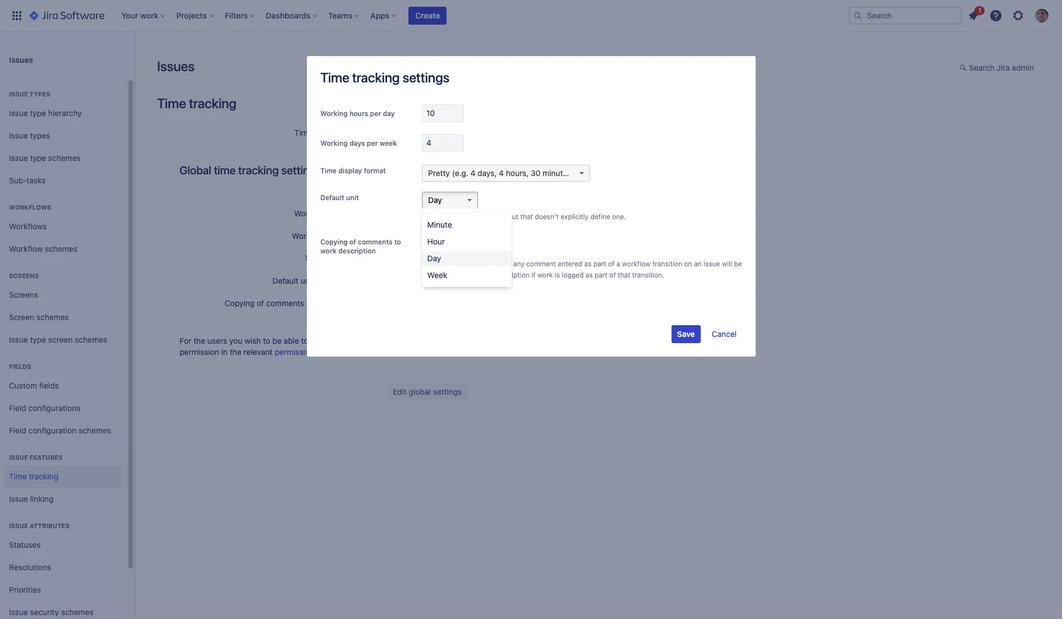 Task type: describe. For each thing, give the bounding box(es) containing it.
scheme
[[317, 347, 345, 357]]

issue type screen schemes link
[[4, 329, 122, 351]]

issue for issue linking
[[9, 494, 28, 504]]

1 vertical spatial hours,
[[471, 254, 495, 263]]

small image inside search jira admin 'link'
[[960, 63, 969, 72]]

search jira admin
[[970, 63, 1035, 72]]

issue for issue types
[[9, 131, 28, 140]]

2 permission from the left
[[275, 347, 314, 357]]

comments inside copying of comments to work description
[[358, 238, 392, 246]]

option
[[455, 260, 475, 268]]

issue
[[704, 260, 720, 268]]

4 up day link
[[470, 168, 475, 178]]

issue features
[[9, 454, 63, 461]]

issue attributes
[[9, 523, 70, 530]]

schemes inside "link"
[[36, 312, 69, 322]]

of inside copying of comments to work description
[[349, 238, 356, 246]]

issue security schemes
[[9, 608, 94, 617]]

issue for issue features
[[9, 454, 28, 461]]

permission scheme link
[[275, 347, 345, 357]]

2 vertical spatial description
[[335, 299, 376, 308]]

custom fields link
[[4, 375, 122, 397]]

minute
[[427, 220, 452, 230]]

log inside when this option is enabled, any comment entered as part of a workflow transition on an issue will be copied to the work log description if work is logged as part of that transition.
[[482, 271, 492, 280]]

provider
[[346, 128, 376, 138]]

issue types
[[9, 90, 50, 98]]

issue types group
[[4, 79, 122, 195]]

hours, inside time tracking settings dialog
[[506, 168, 529, 178]]

this for option
[[441, 260, 453, 268]]

create
[[416, 10, 440, 20]]

hours for time tracking settings
[[349, 109, 368, 118]]

any for enabled,
[[513, 260, 524, 268]]

when this option is enabled, any comment entered as part of a workflow transition on an issue will be copied to the work log description if work is logged as part of that transition.
[[421, 260, 742, 280]]

edit global settings
[[393, 387, 462, 397]]

5
[[387, 231, 392, 241]]

of up wish
[[257, 299, 264, 308]]

a
[[617, 260, 620, 268]]

default unit for time tracking
[[273, 276, 376, 286]]

time inside "link"
[[446, 131, 462, 140]]

week
[[427, 271, 448, 280]]

fields group
[[4, 351, 122, 446]]

jira
[[394, 131, 410, 140]]

entered
[[558, 260, 582, 268]]

you
[[229, 336, 242, 346]]

if
[[532, 271, 536, 280]]

field configuration schemes link
[[4, 420, 122, 442]]

1 vertical spatial settings
[[281, 164, 321, 177]]

screens link
[[4, 284, 122, 306]]

be inside for the users you wish to be able to log work on issues, ensure that they have the permission in the relevant permission scheme .
[[273, 336, 282, 346]]

time display format for time tracking settings
[[320, 167, 386, 175]]

will
[[722, 260, 732, 268]]

days for time tracking settings
[[349, 139, 365, 148]]

field configuration schemes
[[9, 426, 111, 435]]

working up the default unit for time tracking
[[292, 231, 322, 241]]

working up time tracking provider
[[320, 109, 348, 118]]

create banner
[[0, 0, 1063, 31]]

for inside time tracking settings dialog
[[479, 213, 487, 221]]

copying inside copying of comments to work description
[[320, 238, 348, 246]]

1 horizontal spatial that
[[520, 213, 533, 221]]

day inside time tracking settings dialog
[[428, 195, 442, 205]]

configuration
[[28, 426, 76, 435]]

this for time
[[436, 213, 447, 221]]

to inside when this option is enabled, any comment entered as part of a workflow transition on an issue will be copied to the work log description if work is logged as part of that transition.
[[445, 271, 451, 280]]

that inside when this option is enabled, any comment entered as part of a workflow transition on an issue will be copied to the work log description if work is logged as part of that transition.
[[618, 271, 630, 280]]

screen
[[48, 335, 73, 344]]

hierarchy
[[48, 108, 82, 118]]

any for for
[[489, 213, 501, 221]]

on inside when this option is enabled, any comment entered as part of a workflow transition on an issue will be copied to the work log description if work is logged as part of that transition.
[[684, 260, 692, 268]]

tracking inside "link"
[[464, 131, 493, 140]]

issue linking
[[9, 494, 54, 504]]

4 up input at the left of the page
[[499, 168, 504, 178]]

1 horizontal spatial issues
[[157, 58, 195, 74]]

screen
[[9, 312, 34, 322]]

screens for "screens" group
[[9, 272, 39, 280]]

to inside copying of comments to work description
[[394, 238, 401, 246]]

global
[[180, 164, 211, 177]]

sub-tasks
[[9, 175, 46, 185]]

wish
[[245, 336, 261, 346]]

hours for global time tracking settings
[[326, 209, 347, 218]]

input
[[502, 213, 518, 221]]

description inside when this option is enabled, any comment entered as part of a workflow transition on an issue will be copied to the work log description if work is logged as part of that transition.
[[494, 271, 530, 280]]

cancel button
[[706, 326, 742, 344]]

screen schemes link
[[4, 306, 122, 329]]

0 horizontal spatial issues
[[9, 55, 33, 64]]

fields
[[39, 381, 59, 390]]

default for time tracking settings
[[320, 194, 344, 202]]

type for schemes
[[30, 153, 46, 163]]

time tracking link
[[4, 466, 122, 488]]

issue attributes group
[[4, 511, 122, 620]]

unit for global time tracking settings
[[301, 276, 314, 286]]

transition
[[653, 260, 682, 268]]

days for global time tracking settings
[[324, 231, 341, 241]]

to right wish
[[263, 336, 270, 346]]

week for time tracking settings
[[380, 139, 397, 148]]

cancel
[[712, 330, 737, 339]]

resolutions link
[[4, 557, 122, 579]]

.
[[345, 347, 347, 357]]

priorities
[[9, 585, 41, 595]]

workflows link
[[4, 216, 122, 238]]

workflow
[[9, 244, 43, 254]]

time inside "issue features" group
[[9, 472, 27, 481]]

issue features group
[[4, 442, 122, 514]]

0 horizontal spatial 30
[[497, 254, 508, 263]]

1 vertical spatial unit
[[465, 213, 477, 221]]

types
[[30, 90, 50, 98]]

of left the transition.
[[610, 271, 616, 280]]

day link
[[422, 192, 478, 209]]

explicitly
[[561, 213, 589, 221]]

security
[[30, 608, 59, 617]]

4 down copy comment to work description option
[[433, 254, 439, 263]]

0 horizontal spatial pretty
[[387, 254, 411, 263]]

issue types
[[9, 131, 50, 140]]

default for global time tracking settings
[[273, 276, 299, 286]]

workflow
[[622, 260, 651, 268]]

types
[[30, 131, 50, 140]]

1
[[979, 6, 982, 14]]

search jira admin link
[[955, 60, 1040, 77]]

issue type hierarchy
[[9, 108, 82, 118]]

day for time tracking settings
[[383, 109, 395, 118]]

schemes inside issue types group
[[48, 153, 81, 163]]

transition.
[[632, 271, 664, 280]]

time display format for global time tracking settings
[[305, 254, 376, 263]]

to up permission scheme link
[[301, 336, 309, 346]]

issue for issue type schemes
[[9, 153, 28, 163]]

display for global time tracking settings
[[325, 254, 350, 263]]

day for global time tracking settings
[[363, 209, 376, 218]]

linking
[[30, 494, 54, 504]]

use
[[421, 213, 434, 221]]

admin
[[1012, 63, 1035, 72]]

type for hierarchy
[[30, 108, 46, 118]]

pretty (e.g. 4 days, 4 hours, 30 minutes) link
[[422, 165, 590, 182]]

time tracking settings dialog
[[307, 56, 756, 535]]

1 vertical spatial pretty (e.g. 4 days, 4 hours, 30 minutes)
[[387, 254, 544, 263]]

sub-tasks link
[[4, 170, 122, 192]]

tracking inside dialog
[[352, 70, 400, 85]]

when
[[421, 260, 440, 268]]

Copy comment to work description checkbox
[[422, 237, 444, 249]]

1 permission from the left
[[180, 347, 219, 357]]

issue type screen schemes
[[9, 335, 107, 344]]

for the users you wish to be able to log work on issues, ensure that they have the permission in the relevant permission scheme .
[[180, 336, 476, 357]]

issue linking link
[[4, 488, 122, 511]]

tasks
[[27, 175, 46, 185]]

work down the default unit for time tracking
[[316, 299, 333, 308]]

edit global settings button
[[387, 383, 468, 401]]

working down default unit
[[294, 209, 324, 218]]

hour
[[427, 237, 445, 246]]

comment
[[526, 260, 556, 268]]



Task type: vqa. For each thing, say whether or not it's contained in the screenshot.
the leftmost Issues
yes



Task type: locate. For each thing, give the bounding box(es) containing it.
1 horizontal spatial default
[[320, 194, 344, 202]]

save
[[677, 330, 695, 339]]

schemes inside fields group
[[79, 426, 111, 435]]

1 vertical spatial workflows
[[9, 222, 47, 231]]

0 vertical spatial screens
[[9, 272, 39, 280]]

1 vertical spatial (e.g.
[[413, 254, 431, 263]]

pretty (e.g. 4 days, 4 hours, 30 minutes) inside time tracking settings dialog
[[428, 168, 574, 178]]

be inside when this option is enabled, any comment entered as part of a workflow transition on an issue will be copied to the work log description if work is logged as part of that transition.
[[734, 260, 742, 268]]

global time tracking settings
[[180, 164, 321, 177]]

0 vertical spatial pretty
[[428, 168, 450, 178]]

issues,
[[355, 336, 380, 346]]

as right entered
[[584, 260, 592, 268]]

the
[[453, 271, 463, 280], [194, 336, 205, 346], [462, 336, 474, 346], [230, 347, 242, 357]]

1 horizontal spatial days
[[349, 139, 365, 148]]

that down a
[[618, 271, 630, 280]]

of left a
[[608, 260, 615, 268]]

the right have
[[462, 336, 474, 346]]

working down time tracking provider
[[320, 139, 348, 148]]

0 horizontal spatial hours
[[326, 209, 347, 218]]

1 vertical spatial day
[[427, 254, 441, 263]]

1 vertical spatial working hours per day
[[294, 209, 376, 218]]

0 vertical spatial hours
[[349, 109, 368, 118]]

hours down default unit
[[326, 209, 347, 218]]

1 workflows from the top
[[9, 204, 51, 211]]

1 vertical spatial part
[[595, 271, 608, 280]]

0 vertical spatial workflows
[[9, 204, 51, 211]]

default inside time tracking settings dialog
[[320, 194, 344, 202]]

4 issue from the top
[[9, 153, 28, 163]]

work up scheme
[[324, 336, 341, 346]]

save button
[[672, 326, 701, 344]]

workflows group
[[4, 192, 122, 264]]

0 vertical spatial comments
[[358, 238, 392, 246]]

issue for issue types
[[9, 90, 28, 98]]

1 vertical spatial as
[[586, 271, 593, 280]]

type inside issue type screen schemes link
[[30, 335, 46, 344]]

day down copy comment to work description option
[[427, 254, 441, 263]]

able
[[284, 336, 299, 346]]

1 vertical spatial screens
[[9, 290, 38, 300]]

1 vertical spatial is
[[555, 271, 560, 280]]

0 horizontal spatial be
[[273, 336, 282, 346]]

working hours per day up provider
[[320, 109, 395, 118]]

display up the default unit for time tracking
[[325, 254, 350, 263]]

0 horizontal spatial any
[[489, 213, 501, 221]]

issue type schemes
[[9, 153, 81, 163]]

1 vertical spatial minutes)
[[510, 254, 544, 263]]

for
[[180, 336, 192, 346]]

days inside time tracking settings dialog
[[349, 139, 365, 148]]

issue up sub-
[[9, 153, 28, 163]]

6 issue from the top
[[9, 454, 28, 461]]

issue for issue attributes
[[9, 523, 28, 530]]

30 up doesn't
[[531, 168, 540, 178]]

time tracking inside "issue features" group
[[9, 472, 58, 481]]

time display format inside time tracking settings dialog
[[320, 167, 386, 175]]

1 vertical spatial pretty
[[387, 254, 411, 263]]

1 vertical spatial comments
[[266, 299, 304, 308]]

that right input at the left of the page
[[520, 213, 533, 221]]

1 horizontal spatial permission
[[275, 347, 314, 357]]

0 vertical spatial day
[[383, 109, 395, 118]]

1 vertical spatial copying
[[225, 299, 255, 308]]

on up . in the bottom left of the page
[[344, 336, 353, 346]]

1 vertical spatial for
[[317, 276, 327, 286]]

1 horizontal spatial (e.g.
[[452, 168, 468, 178]]

pretty inside time tracking settings dialog
[[428, 168, 450, 178]]

2 horizontal spatial unit
[[465, 213, 477, 221]]

1 vertical spatial format
[[352, 254, 376, 263]]

screens down workflow at left top
[[9, 272, 39, 280]]

1 vertical spatial copying of comments to work description
[[225, 299, 376, 308]]

0 vertical spatial part
[[593, 260, 606, 268]]

be right 'will'
[[734, 260, 742, 268]]

log up permission scheme link
[[311, 336, 322, 346]]

0 vertical spatial any
[[489, 213, 501, 221]]

format inside time tracking settings dialog
[[364, 167, 386, 175]]

format down provider
[[364, 167, 386, 175]]

define
[[590, 213, 610, 221]]

2 vertical spatial that
[[409, 336, 423, 346]]

type down the types
[[30, 108, 46, 118]]

relevant
[[244, 347, 273, 357]]

as right logged
[[586, 271, 593, 280]]

that left they
[[409, 336, 423, 346]]

time
[[320, 70, 349, 85], [157, 95, 186, 111], [295, 128, 312, 138], [320, 167, 337, 175], [305, 254, 322, 263], [9, 472, 27, 481]]

field configurations link
[[4, 397, 122, 420]]

enabled,
[[484, 260, 511, 268]]

default unit
[[320, 194, 359, 202]]

workflows down sub-tasks
[[9, 204, 51, 211]]

minutes) up if
[[510, 254, 544, 263]]

copying
[[320, 238, 348, 246], [225, 299, 255, 308]]

schemes down issue types link
[[48, 153, 81, 163]]

settings for time tracking settings
[[402, 70, 449, 85]]

description up the default unit for time tracking
[[338, 247, 376, 255]]

7 issue from the top
[[9, 494, 28, 504]]

0 horizontal spatial that
[[409, 336, 423, 346]]

time display format up the default unit for time tracking
[[305, 254, 376, 263]]

0 horizontal spatial copying
[[225, 299, 255, 308]]

0 horizontal spatial (e.g.
[[413, 254, 431, 263]]

1 vertical spatial default
[[273, 276, 299, 286]]

to down the default unit for time tracking
[[306, 299, 314, 308]]

fields
[[9, 363, 31, 370]]

working days per week for global time tracking settings
[[292, 231, 376, 241]]

pretty (e.g. 4 days, 4 hours, 30 minutes) up "week"
[[387, 254, 544, 263]]

any inside when this option is enabled, any comment entered as part of a workflow transition on an issue will be copied to the work log description if work is logged as part of that transition.
[[513, 260, 524, 268]]

small image inside time tracking settings dialog
[[452, 138, 461, 147]]

30 right option
[[497, 254, 508, 263]]

field
[[9, 403, 26, 413], [9, 426, 26, 435]]

small image
[[960, 63, 969, 72], [452, 138, 461, 147]]

schemes inside issue attributes group
[[61, 608, 94, 617]]

days, inside time tracking settings dialog
[[477, 168, 497, 178]]

0 horizontal spatial unit
[[301, 276, 314, 286]]

0 vertical spatial description
[[338, 247, 376, 255]]

1 type from the top
[[30, 108, 46, 118]]

issue left types
[[9, 131, 28, 140]]

minutes) up doesn't
[[543, 168, 574, 178]]

this
[[436, 213, 447, 221], [441, 260, 453, 268]]

working days per week down provider
[[320, 139, 397, 148]]

settings inside dialog
[[402, 70, 449, 85]]

is
[[477, 260, 482, 268], [555, 271, 560, 280]]

5 issue from the top
[[9, 335, 28, 344]]

custom fields
[[9, 381, 59, 390]]

0 horizontal spatial small image
[[452, 138, 461, 147]]

0 vertical spatial format
[[364, 167, 386, 175]]

day inside time tracking settings dialog
[[383, 109, 395, 118]]

30 inside time tracking settings dialog
[[531, 168, 540, 178]]

the right for
[[194, 336, 205, 346]]

0 vertical spatial week
[[380, 139, 397, 148]]

9 issue from the top
[[9, 608, 28, 617]]

2 workflows from the top
[[9, 222, 47, 231]]

(e.g. inside the pretty (e.g. 4 days, 4 hours, 30 minutes) link
[[452, 168, 468, 178]]

tracking
[[352, 70, 400, 85], [189, 95, 237, 111], [314, 128, 344, 138], [464, 131, 493, 140], [238, 164, 279, 177], [347, 276, 376, 286], [29, 472, 58, 481]]

field for field configuration schemes
[[9, 426, 26, 435]]

days down default unit
[[324, 231, 341, 241]]

minutes) inside time tracking settings dialog
[[543, 168, 574, 178]]

work up the default unit for time tracking
[[320, 247, 336, 255]]

of left 5
[[349, 238, 356, 246]]

primary element
[[7, 0, 849, 31]]

1 field from the top
[[9, 403, 26, 413]]

1 horizontal spatial week
[[380, 139, 397, 148]]

3 type from the top
[[30, 335, 46, 344]]

attributes
[[30, 523, 70, 530]]

working hours per day inside time tracking settings dialog
[[320, 109, 395, 118]]

issue types link
[[4, 125, 122, 147]]

working hours per day
[[320, 109, 395, 118], [294, 209, 376, 218]]

2 vertical spatial type
[[30, 335, 46, 344]]

1 vertical spatial time tracking
[[9, 472, 58, 481]]

tracking inside "issue features" group
[[29, 472, 58, 481]]

0 vertical spatial settings
[[402, 70, 449, 85]]

3 issue from the top
[[9, 131, 28, 140]]

2 vertical spatial settings
[[433, 387, 462, 397]]

screens for screens link
[[9, 290, 38, 300]]

settings for edit global settings
[[433, 387, 462, 397]]

issue down screen
[[9, 335, 28, 344]]

1 vertical spatial field
[[9, 426, 26, 435]]

copying up the default unit for time tracking
[[320, 238, 348, 246]]

issue
[[9, 90, 28, 98], [9, 108, 28, 118], [9, 131, 28, 140], [9, 153, 28, 163], [9, 335, 28, 344], [9, 454, 28, 461], [9, 494, 28, 504], [9, 523, 28, 530], [9, 608, 28, 617]]

0 vertical spatial pretty (e.g. 4 days, 4 hours, 30 minutes)
[[428, 168, 574, 178]]

2 vertical spatial unit
[[301, 276, 314, 286]]

pretty up day link
[[428, 168, 450, 178]]

type inside "issue type hierarchy" link
[[30, 108, 46, 118]]

format for global time tracking settings
[[352, 254, 376, 263]]

1 vertical spatial working days per week
[[292, 231, 376, 241]]

permission down able at the left bottom of the page
[[275, 347, 314, 357]]

0 horizontal spatial on
[[344, 336, 353, 346]]

display for time tracking settings
[[338, 167, 362, 175]]

pretty down 5
[[387, 254, 411, 263]]

0 horizontal spatial permission
[[180, 347, 219, 357]]

issue for issue security schemes
[[9, 608, 28, 617]]

is right option
[[477, 260, 482, 268]]

any right 'enabled,'
[[513, 260, 524, 268]]

time display format
[[320, 167, 386, 175], [305, 254, 376, 263]]

0 horizontal spatial time tracking
[[9, 472, 58, 481]]

type for screen
[[30, 335, 46, 344]]

week left provided
[[380, 139, 397, 148]]

time tracking provider
[[295, 128, 376, 138]]

small image right provided
[[452, 138, 461, 147]]

0 horizontal spatial days,
[[441, 254, 462, 263]]

settings inside button
[[433, 387, 462, 397]]

1 vertical spatial hours
[[326, 209, 347, 218]]

copied
[[421, 271, 443, 280]]

in
[[221, 347, 228, 357]]

field for field configurations
[[9, 403, 26, 413]]

they
[[425, 336, 441, 346]]

the inside when this option is enabled, any comment entered as part of a workflow transition on an issue will be copied to the work log description if work is logged as part of that transition.
[[453, 271, 463, 280]]

screens group
[[4, 260, 122, 355]]

week
[[380, 139, 397, 148], [357, 231, 376, 241]]

1 screens from the top
[[9, 272, 39, 280]]

0 vertical spatial display
[[338, 167, 362, 175]]

0 vertical spatial working days per week
[[320, 139, 397, 148]]

time inside dialog
[[449, 213, 463, 221]]

workflows
[[9, 204, 51, 211], [9, 222, 47, 231]]

1 vertical spatial be
[[273, 336, 282, 346]]

0 horizontal spatial comments
[[266, 299, 304, 308]]

type up tasks
[[30, 153, 46, 163]]

schemes up issue type screen schemes
[[36, 312, 69, 322]]

hours inside time tracking settings dialog
[[349, 109, 368, 118]]

description inside copying of comments to work description
[[338, 247, 376, 255]]

schemes down priorities link in the left bottom of the page
[[61, 608, 94, 617]]

1 horizontal spatial day
[[383, 109, 395, 118]]

unit for time tracking settings
[[346, 194, 359, 202]]

description down 'enabled,'
[[494, 271, 530, 280]]

1 vertical spatial days
[[324, 231, 341, 241]]

days
[[349, 139, 365, 148], [324, 231, 341, 241]]

work inside for the users you wish to be able to log work on issues, ensure that they have the permission in the relevant permission scheme .
[[324, 336, 341, 346]]

create button
[[409, 6, 447, 24]]

issue type schemes link
[[4, 147, 122, 170]]

time display format up default unit
[[320, 167, 386, 175]]

have
[[443, 336, 460, 346]]

features
[[30, 454, 63, 461]]

days down provider
[[349, 139, 365, 148]]

field configurations
[[9, 403, 81, 413]]

screens up screen
[[9, 290, 38, 300]]

hours
[[349, 109, 368, 118], [326, 209, 347, 218]]

unit
[[346, 194, 359, 202], [465, 213, 477, 221], [301, 276, 314, 286]]

copying of comments to work description
[[320, 238, 401, 255], [225, 299, 376, 308]]

1 horizontal spatial for
[[479, 213, 487, 221]]

issue for issue type hierarchy
[[9, 108, 28, 118]]

statuses link
[[4, 534, 122, 557]]

1 horizontal spatial any
[[513, 260, 524, 268]]

one.
[[612, 213, 626, 221]]

0 vertical spatial days,
[[477, 168, 497, 178]]

for
[[479, 213, 487, 221], [317, 276, 327, 286]]

this right "use"
[[436, 213, 447, 221]]

any left input at the left of the page
[[489, 213, 501, 221]]

search image
[[854, 11, 863, 20]]

issue up statuses
[[9, 523, 28, 530]]

1 horizontal spatial unit
[[346, 194, 359, 202]]

working days per week inside time tracking settings dialog
[[320, 139, 397, 148]]

0 vertical spatial copying of comments to work description
[[320, 238, 401, 255]]

days, right the when
[[441, 254, 462, 263]]

issue for issue type screen schemes
[[9, 335, 28, 344]]

0 vertical spatial field
[[9, 403, 26, 413]]

edit
[[393, 387, 407, 397]]

hours up provider
[[349, 109, 368, 118]]

use this time unit for any input that doesn't explicitly define one.
[[421, 213, 626, 221]]

schemes down workflows link
[[45, 244, 77, 254]]

2 type from the top
[[30, 153, 46, 163]]

2 issue from the top
[[9, 108, 28, 118]]

1 horizontal spatial hours
[[349, 109, 368, 118]]

permission down for
[[180, 347, 219, 357]]

that inside for the users you wish to be able to log work on issues, ensure that they have the permission in the relevant permission scheme .
[[409, 336, 423, 346]]

0 vertical spatial minutes)
[[543, 168, 574, 178]]

ensure
[[382, 336, 407, 346]]

week left 5
[[357, 231, 376, 241]]

8 issue from the top
[[9, 523, 28, 530]]

part left a
[[593, 260, 606, 268]]

on inside for the users you wish to be able to log work on issues, ensure that they have the permission in the relevant permission scheme .
[[344, 336, 353, 346]]

copying up you
[[225, 299, 255, 308]]

schemes right screen
[[75, 335, 107, 344]]

0 horizontal spatial default
[[273, 276, 299, 286]]

provided
[[412, 131, 444, 140]]

log down 'enabled,'
[[482, 271, 492, 280]]

description down the default unit for time tracking
[[335, 299, 376, 308]]

the down option
[[453, 271, 463, 280]]

work inside copying of comments to work description
[[320, 247, 336, 255]]

working days per week for time tracking settings
[[320, 139, 397, 148]]

0 vertical spatial is
[[477, 260, 482, 268]]

2 horizontal spatial that
[[618, 271, 630, 280]]

1 horizontal spatial 30
[[531, 168, 540, 178]]

screen schemes
[[9, 312, 69, 322]]

schemes inside workflows group
[[45, 244, 77, 254]]

work right if
[[538, 271, 553, 280]]

Search field
[[849, 6, 962, 24]]

pretty (e.g. 4 days, 4 hours, 30 minutes) up input at the left of the page
[[428, 168, 574, 178]]

issue down issue types
[[9, 108, 28, 118]]

issue type hierarchy link
[[4, 102, 122, 125]]

0 vertical spatial days
[[349, 139, 365, 148]]

on left an
[[684, 260, 692, 268]]

this inside when this option is enabled, any comment entered as part of a workflow transition on an issue will be copied to the work log description if work is logged as part of that transition.
[[441, 260, 453, 268]]

working hours per day down default unit
[[294, 209, 376, 218]]

2 screens from the top
[[9, 290, 38, 300]]

(e.g. up day link
[[452, 168, 468, 178]]

issue down priorities
[[9, 608, 28, 617]]

small image left search
[[960, 63, 969, 72]]

4
[[470, 168, 475, 178], [499, 168, 504, 178], [433, 254, 439, 263], [463, 254, 469, 263]]

the right the in
[[230, 347, 242, 357]]

working hours per day for global time tracking settings
[[294, 209, 376, 218]]

hours,
[[506, 168, 529, 178], [471, 254, 495, 263]]

week inside time tracking settings dialog
[[380, 139, 397, 148]]

week for global time tracking settings
[[357, 231, 376, 241]]

working days per week down default unit
[[292, 231, 376, 241]]

log inside for the users you wish to be able to log work on issues, ensure that they have the permission in the relevant permission scheme .
[[311, 336, 322, 346]]

is left logged
[[555, 271, 560, 280]]

1 vertical spatial this
[[441, 260, 453, 268]]

be left able at the left bottom of the page
[[273, 336, 282, 346]]

pretty
[[428, 168, 450, 178], [387, 254, 411, 263]]

1 vertical spatial on
[[344, 336, 353, 346]]

0 vertical spatial unit
[[346, 194, 359, 202]]

0 vertical spatial time tracking
[[157, 95, 237, 111]]

jira provided time tracking link
[[387, 127, 528, 144]]

statuses
[[9, 540, 41, 550]]

an
[[694, 260, 702, 268]]

workflow schemes link
[[4, 238, 122, 260]]

1 vertical spatial days,
[[441, 254, 462, 263]]

0 vertical spatial be
[[734, 260, 742, 268]]

format up the default unit for time tracking
[[352, 254, 376, 263]]

permission
[[180, 347, 219, 357], [275, 347, 314, 357]]

workflows for workflows link
[[9, 222, 47, 231]]

1 vertical spatial type
[[30, 153, 46, 163]]

display up default unit
[[338, 167, 362, 175]]

0 vertical spatial as
[[584, 260, 592, 268]]

0 vertical spatial time display format
[[320, 167, 386, 175]]

field up issue features
[[9, 426, 26, 435]]

doesn't
[[535, 213, 559, 221]]

issue left the "linking" on the bottom left of the page
[[9, 494, 28, 504]]

copying of comments to work description up the default unit for time tracking
[[320, 238, 401, 255]]

search
[[970, 63, 995, 72]]

issues
[[9, 55, 33, 64], [157, 58, 195, 74]]

format for time tracking settings
[[364, 167, 386, 175]]

0 vertical spatial default
[[320, 194, 344, 202]]

issue inside "screens" group
[[9, 335, 28, 344]]

workflows for workflows group
[[9, 204, 51, 211]]

display inside time tracking settings dialog
[[338, 167, 362, 175]]

per
[[370, 109, 381, 118], [367, 139, 378, 148], [349, 209, 361, 218], [343, 231, 355, 241]]

time tracking
[[157, 95, 237, 111], [9, 472, 58, 481]]

type inside "issue type schemes" link
[[30, 153, 46, 163]]

0 horizontal spatial days
[[324, 231, 341, 241]]

part right logged
[[595, 271, 608, 280]]

configurations
[[28, 403, 81, 413]]

2 field from the top
[[9, 426, 26, 435]]

4 left 'enabled,'
[[463, 254, 469, 263]]

to right copied
[[445, 271, 451, 280]]

days,
[[477, 168, 497, 178], [441, 254, 462, 263]]

custom
[[9, 381, 37, 390]]

working hours per day for time tracking settings
[[320, 109, 395, 118]]

1 vertical spatial display
[[325, 254, 350, 263]]

to right 5
[[394, 238, 401, 246]]

1 vertical spatial that
[[618, 271, 630, 280]]

workflow schemes
[[9, 244, 77, 254]]

type
[[30, 108, 46, 118], [30, 153, 46, 163], [30, 335, 46, 344]]

work down option
[[465, 271, 480, 280]]

0 horizontal spatial week
[[357, 231, 376, 241]]

1 horizontal spatial hours,
[[506, 168, 529, 178]]

1 issue from the top
[[9, 90, 28, 98]]

0 vertical spatial log
[[482, 271, 492, 280]]

copying of comments to work description inside time tracking settings dialog
[[320, 238, 401, 255]]

0 vertical spatial for
[[479, 213, 487, 221]]

None text field
[[422, 104, 464, 122], [422, 134, 464, 152], [422, 104, 464, 122], [422, 134, 464, 152]]

0 vertical spatial hours,
[[506, 168, 529, 178]]

field down "custom"
[[9, 403, 26, 413]]

jira
[[997, 63, 1010, 72]]

1 vertical spatial time display format
[[305, 254, 376, 263]]

jira software image
[[29, 9, 105, 22], [29, 9, 105, 22]]



